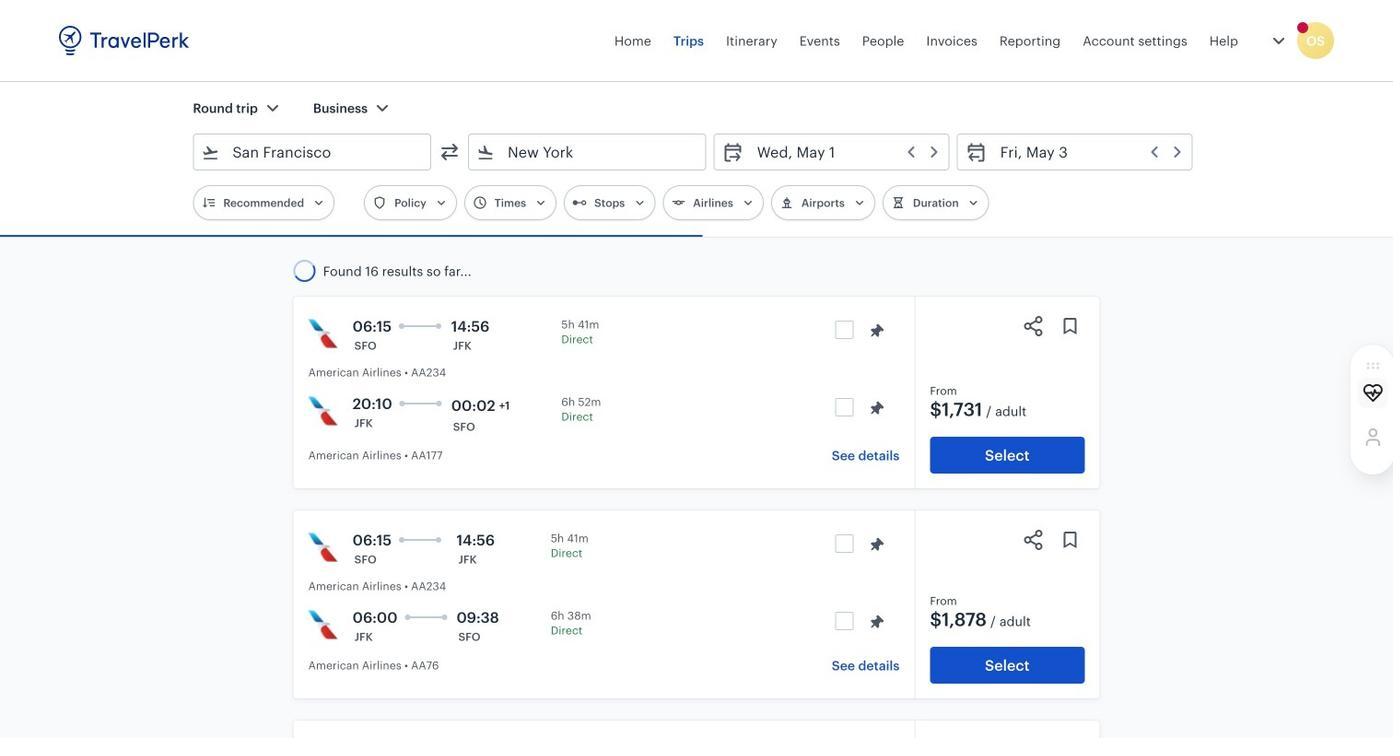 Task type: describe. For each thing, give the bounding box(es) containing it.
4 american airlines image from the top
[[308, 610, 338, 640]]

3 american airlines image from the top
[[308, 533, 338, 562]]

Depart field
[[744, 137, 942, 167]]

2 american airlines image from the top
[[308, 396, 338, 426]]

Return field
[[988, 137, 1185, 167]]



Task type: locate. For each thing, give the bounding box(es) containing it.
american airlines image
[[308, 319, 338, 348], [308, 396, 338, 426], [308, 533, 338, 562], [308, 610, 338, 640]]

From search field
[[220, 137, 406, 167]]

1 american airlines image from the top
[[308, 319, 338, 348]]

To search field
[[495, 137, 682, 167]]



Task type: vqa. For each thing, say whether or not it's contained in the screenshot.
the Add first traveler search box
no



